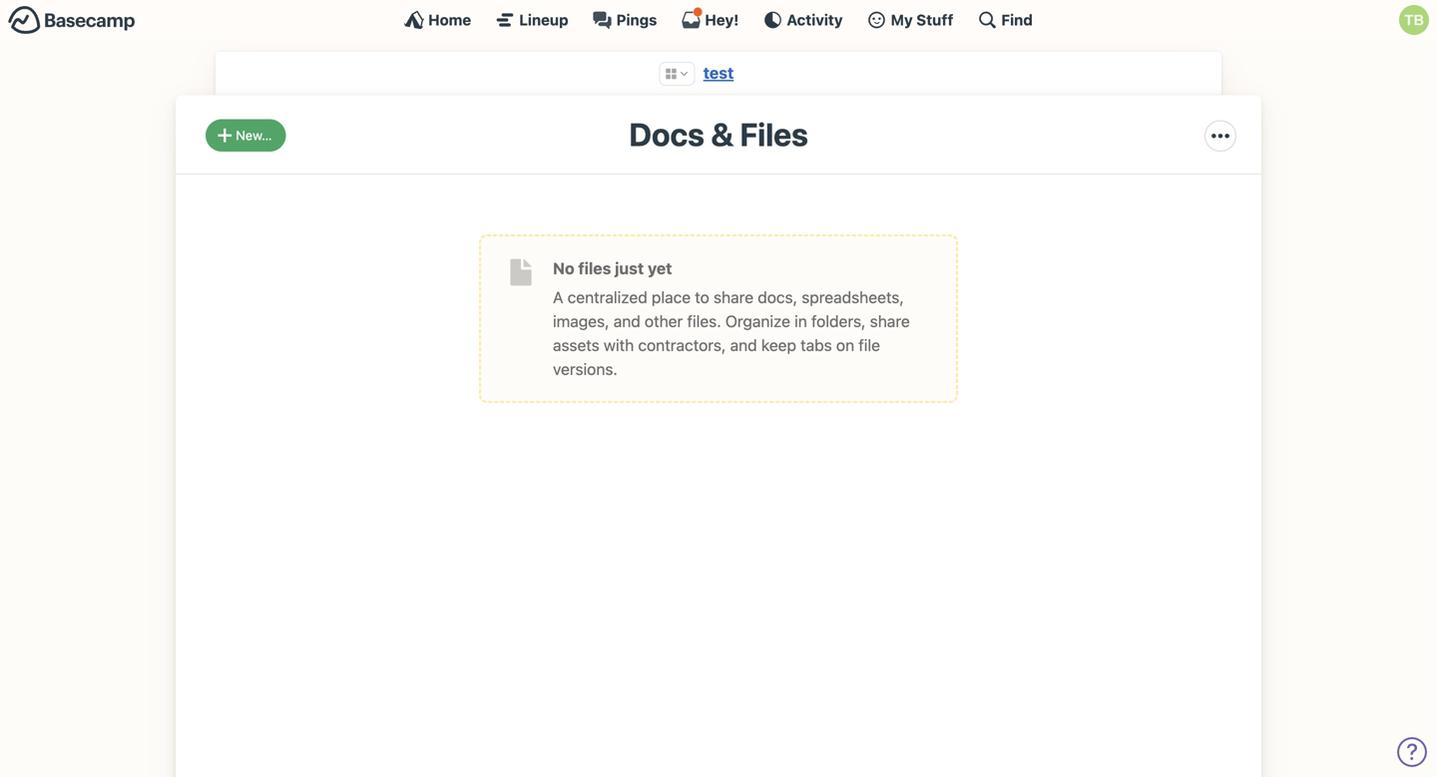 Task type: describe. For each thing, give the bounding box(es) containing it.
just
[[615, 259, 644, 278]]

keep
[[762, 336, 797, 355]]

organize
[[726, 312, 791, 331]]

files
[[578, 259, 611, 278]]

centralized
[[568, 288, 648, 307]]

images,
[[553, 312, 609, 331]]

0 vertical spatial and
[[614, 312, 641, 331]]

1 horizontal spatial and
[[730, 336, 757, 355]]

yet
[[648, 259, 672, 278]]

1 vertical spatial share
[[870, 312, 910, 331]]

other
[[645, 312, 683, 331]]

home
[[428, 11, 471, 28]]

no
[[553, 259, 575, 278]]

lineup
[[519, 11, 569, 28]]

main element
[[0, 0, 1437, 39]]

file
[[859, 336, 880, 355]]

test link
[[703, 63, 734, 82]]

new…
[[236, 128, 272, 143]]

on
[[836, 336, 855, 355]]

new… button
[[206, 119, 286, 152]]

to
[[695, 288, 710, 307]]

0 horizontal spatial share
[[714, 288, 754, 307]]

find button
[[978, 10, 1033, 30]]

pings button
[[593, 10, 657, 30]]

tim burton image
[[1400, 5, 1429, 35]]

place
[[652, 288, 691, 307]]

test
[[703, 63, 734, 82]]

find
[[1002, 11, 1033, 28]]

my
[[891, 11, 913, 28]]

versions.
[[553, 360, 618, 379]]

with
[[604, 336, 634, 355]]



Task type: vqa. For each thing, say whether or not it's contained in the screenshot.
today!
no



Task type: locate. For each thing, give the bounding box(es) containing it.
0 horizontal spatial and
[[614, 312, 641, 331]]

pings
[[616, 11, 657, 28]]

and up the with
[[614, 312, 641, 331]]

assets
[[553, 336, 600, 355]]

home link
[[404, 10, 471, 30]]

a
[[553, 288, 563, 307]]

my stuff button
[[867, 10, 954, 30]]

contractors,
[[638, 336, 726, 355]]

&
[[711, 115, 734, 153]]

docs & files
[[629, 115, 808, 153]]

no files just yet a centralized place to share docs, spreadsheets, images, and other files. organize in folders, share assets with contractors, and keep tabs on file versions.
[[553, 259, 910, 379]]

stuff
[[917, 11, 954, 28]]

1 vertical spatial and
[[730, 336, 757, 355]]

activity
[[787, 11, 843, 28]]

docs,
[[758, 288, 798, 307]]

share
[[714, 288, 754, 307], [870, 312, 910, 331]]

in
[[795, 312, 807, 331]]

share right "to"
[[714, 288, 754, 307]]

hey! button
[[681, 7, 739, 30]]

0 vertical spatial share
[[714, 288, 754, 307]]

switch accounts image
[[8, 5, 136, 36]]

spreadsheets,
[[802, 288, 904, 307]]

my stuff
[[891, 11, 954, 28]]

hey!
[[705, 11, 739, 28]]

tabs
[[801, 336, 832, 355]]

and down organize
[[730, 336, 757, 355]]

docs
[[629, 115, 704, 153]]

1 horizontal spatial share
[[870, 312, 910, 331]]

and
[[614, 312, 641, 331], [730, 336, 757, 355]]

lineup link
[[495, 10, 569, 30]]

share up "file"
[[870, 312, 910, 331]]

activity link
[[763, 10, 843, 30]]

files.
[[687, 312, 721, 331]]

files
[[740, 115, 808, 153]]

folders,
[[812, 312, 866, 331]]



